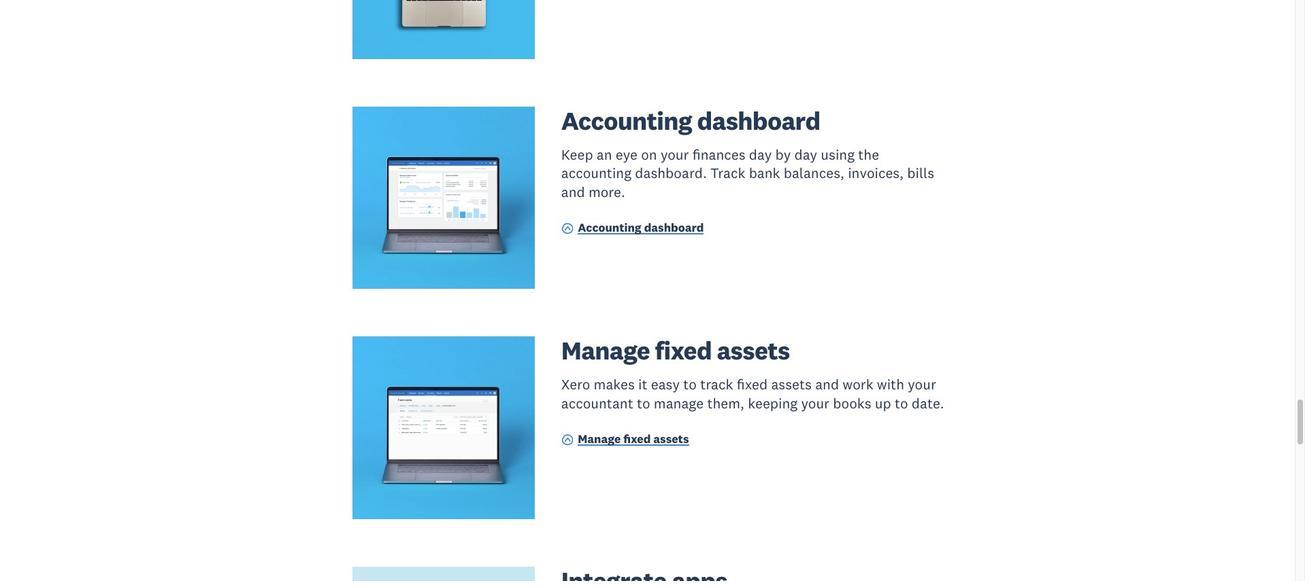 Task type: locate. For each thing, give the bounding box(es) containing it.
manage fixed assets down accountant
[[578, 432, 689, 447]]

books
[[833, 395, 872, 413]]

manage fixed assets
[[561, 335, 790, 367], [578, 432, 689, 447]]

1 vertical spatial assets
[[771, 376, 812, 394]]

1 horizontal spatial day
[[795, 146, 817, 164]]

accounting up 'eye'
[[561, 105, 692, 137]]

using
[[821, 146, 855, 164]]

balances,
[[784, 164, 845, 183]]

accounting dashboard up the finances
[[561, 105, 820, 137]]

1 vertical spatial manage
[[578, 432, 621, 447]]

1 vertical spatial accounting
[[578, 221, 642, 236]]

invoices,
[[848, 164, 904, 183]]

dashboard up by
[[697, 105, 820, 137]]

work
[[843, 376, 874, 394]]

0 vertical spatial and
[[561, 183, 585, 201]]

manage fixed assets up easy
[[561, 335, 790, 367]]

0 horizontal spatial your
[[661, 146, 689, 164]]

assets
[[717, 335, 790, 367], [771, 376, 812, 394], [654, 432, 689, 447]]

1 horizontal spatial and
[[815, 376, 839, 394]]

accounting dashboard button
[[561, 220, 704, 239]]

your left books
[[801, 395, 830, 413]]

up
[[875, 395, 891, 413]]

your up dashboard.
[[661, 146, 689, 164]]

dashboard
[[697, 105, 820, 137], [644, 221, 704, 236]]

to down it
[[637, 395, 650, 413]]

to right up
[[895, 395, 908, 413]]

assets up keeping at the right bottom of the page
[[771, 376, 812, 394]]

assets down the manage
[[654, 432, 689, 447]]

accounting dashboard down more.
[[578, 221, 704, 236]]

1 vertical spatial fixed
[[737, 376, 768, 394]]

assets up xero makes it easy to track fixed assets and work with your accountant  to manage them, keeping your books up to date.
[[717, 335, 790, 367]]

bills
[[907, 164, 935, 183]]

0 horizontal spatial and
[[561, 183, 585, 201]]

bank
[[749, 164, 780, 183]]

2 horizontal spatial fixed
[[737, 376, 768, 394]]

0 horizontal spatial fixed
[[624, 432, 651, 447]]

fixed
[[655, 335, 712, 367], [737, 376, 768, 394], [624, 432, 651, 447]]

0 vertical spatial accounting
[[561, 105, 692, 137]]

and
[[561, 183, 585, 201], [815, 376, 839, 394]]

xero
[[561, 376, 590, 394]]

1 vertical spatial manage fixed assets
[[578, 432, 689, 447]]

0 vertical spatial fixed
[[655, 335, 712, 367]]

fixed inside button
[[624, 432, 651, 447]]

1 vertical spatial dashboard
[[644, 221, 704, 236]]

accountant
[[561, 395, 633, 413]]

accounting down more.
[[578, 221, 642, 236]]

0 horizontal spatial day
[[749, 146, 772, 164]]

1 horizontal spatial your
[[801, 395, 830, 413]]

2 horizontal spatial to
[[895, 395, 908, 413]]

0 vertical spatial accounting dashboard
[[561, 105, 820, 137]]

and down accounting
[[561, 183, 585, 201]]

0 vertical spatial dashboard
[[697, 105, 820, 137]]

your
[[661, 146, 689, 164], [908, 376, 936, 394], [801, 395, 830, 413]]

manage down accountant
[[578, 432, 621, 447]]

accounting
[[561, 105, 692, 137], [578, 221, 642, 236]]

day up 'bank'
[[749, 146, 772, 164]]

accounting dashboard
[[561, 105, 820, 137], [578, 221, 704, 236]]

your up date.
[[908, 376, 936, 394]]

fixed down accountant
[[624, 432, 651, 447]]

to
[[684, 376, 697, 394], [637, 395, 650, 413], [895, 395, 908, 413]]

day up balances,
[[795, 146, 817, 164]]

2 horizontal spatial your
[[908, 376, 936, 394]]

the
[[858, 146, 879, 164]]

0 vertical spatial assets
[[717, 335, 790, 367]]

eye
[[616, 146, 638, 164]]

keep an eye on your finances day by day using the accounting dashboard. track bank balances, invoices, bills and more.
[[561, 146, 935, 201]]

them,
[[707, 395, 745, 413]]

manage up "makes"
[[561, 335, 650, 367]]

1 vertical spatial and
[[815, 376, 839, 394]]

dashboard down dashboard.
[[644, 221, 704, 236]]

1 horizontal spatial fixed
[[655, 335, 712, 367]]

2 vertical spatial fixed
[[624, 432, 651, 447]]

day
[[749, 146, 772, 164], [795, 146, 817, 164]]

fixed up easy
[[655, 335, 712, 367]]

fixed up keeping at the right bottom of the page
[[737, 376, 768, 394]]

2 vertical spatial assets
[[654, 432, 689, 447]]

to up the manage
[[684, 376, 697, 394]]

manage
[[561, 335, 650, 367], [578, 432, 621, 447]]

1 vertical spatial accounting dashboard
[[578, 221, 704, 236]]

an
[[597, 146, 612, 164]]

accounting dashboard inside accounting dashboard button
[[578, 221, 704, 236]]

and inside xero makes it easy to track fixed assets and work with your accountant  to manage them, keeping your books up to date.
[[815, 376, 839, 394]]

and left work at bottom
[[815, 376, 839, 394]]



Task type: vqa. For each thing, say whether or not it's contained in the screenshot.
fixed to the middle
yes



Task type: describe. For each thing, give the bounding box(es) containing it.
xero makes it easy to track fixed assets and work with your accountant  to manage them, keeping your books up to date.
[[561, 376, 945, 413]]

2 day from the left
[[795, 146, 817, 164]]

on
[[641, 146, 657, 164]]

assets inside button
[[654, 432, 689, 447]]

dashboard.
[[635, 164, 707, 183]]

manage fixed assets button
[[561, 432, 689, 451]]

finances
[[693, 146, 746, 164]]

keep
[[561, 146, 593, 164]]

accounting
[[561, 164, 632, 183]]

0 vertical spatial manage fixed assets
[[561, 335, 790, 367]]

date.
[[912, 395, 945, 413]]

and inside keep an eye on your finances day by day using the accounting dashboard. track bank balances, invoices, bills and more.
[[561, 183, 585, 201]]

manage
[[654, 395, 704, 413]]

by
[[776, 146, 791, 164]]

with
[[877, 376, 905, 394]]

0 horizontal spatial to
[[637, 395, 650, 413]]

your inside keep an eye on your finances day by day using the accounting dashboard. track bank balances, invoices, bills and more.
[[661, 146, 689, 164]]

1 day from the left
[[749, 146, 772, 164]]

easy
[[651, 376, 680, 394]]

1 horizontal spatial to
[[684, 376, 697, 394]]

manage inside manage fixed assets button
[[578, 432, 621, 447]]

more.
[[589, 183, 625, 201]]

keeping
[[748, 395, 798, 413]]

fixed inside xero makes it easy to track fixed assets and work with your accountant  to manage them, keeping your books up to date.
[[737, 376, 768, 394]]

makes
[[594, 376, 635, 394]]

manage fixed assets inside manage fixed assets button
[[578, 432, 689, 447]]

assets inside xero makes it easy to track fixed assets and work with your accountant  to manage them, keeping your books up to date.
[[771, 376, 812, 394]]

dashboard inside button
[[644, 221, 704, 236]]

track
[[711, 164, 746, 183]]

accounting inside button
[[578, 221, 642, 236]]

track
[[700, 376, 733, 394]]

0 vertical spatial manage
[[561, 335, 650, 367]]

it
[[638, 376, 648, 394]]



